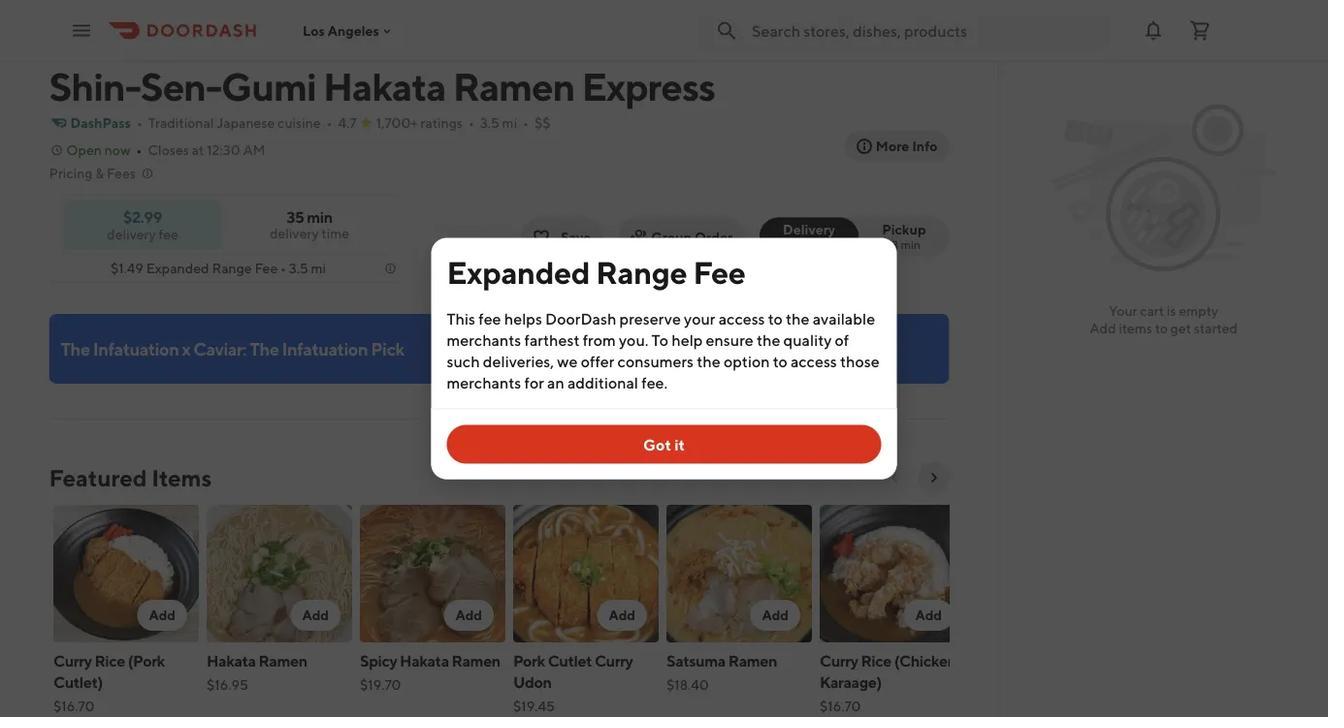 Task type: locate. For each thing, give the bounding box(es) containing it.
curry up karaage)
[[819, 652, 858, 671]]

add button up (chicken
[[903, 601, 953, 632]]

1 horizontal spatial curry
[[594, 652, 633, 671]]

5 add button from the left
[[750, 601, 800, 632]]

$16.70 down cutlet)
[[53, 699, 94, 715]]

curry for curry rice (chicken karaage)
[[819, 652, 858, 671]]

3.5
[[480, 115, 499, 131], [289, 261, 308, 277]]

started
[[1194, 321, 1238, 337]]

curry right cutlet
[[594, 652, 633, 671]]

delivery
[[270, 226, 319, 242], [107, 226, 156, 242]]

add up spicy hakata ramen $19.70
[[455, 608, 482, 624]]

order methods option group
[[760, 218, 949, 257]]

infatuation left x
[[93, 339, 179, 359]]

curry up cutlet)
[[53, 652, 91, 671]]

1 vertical spatial 35
[[791, 238, 805, 252]]

ramen
[[453, 63, 575, 109], [258, 652, 307, 671], [451, 652, 500, 671], [728, 652, 777, 671]]

• right now
[[136, 142, 142, 158]]

$16.70 for cutlet)
[[53, 699, 94, 715]]

1 horizontal spatial infatuation
[[282, 339, 368, 359]]

expanded right $1.49
[[146, 261, 209, 277]]

ramen inside spicy hakata ramen $19.70
[[451, 652, 500, 671]]

add button up hakata ramen $16.95
[[290, 601, 340, 632]]

min
[[307, 208, 333, 227], [808, 238, 827, 252], [901, 238, 921, 252]]

min inside pickup 13 min
[[901, 238, 921, 252]]

fee up $1.49 expanded range fee • 3.5 mi
[[159, 226, 178, 242]]

cutlet)
[[53, 674, 102, 692]]

0 horizontal spatial the
[[697, 352, 721, 371]]

pork cutlet curry udon image
[[513, 505, 658, 643]]

1 horizontal spatial $16.70
[[819, 699, 861, 715]]

1 vertical spatial fee
[[479, 309, 501, 328]]

35 min delivery time
[[270, 208, 349, 242]]

is
[[1167, 303, 1176, 319]]

2 vertical spatial the
[[697, 352, 721, 371]]

1 infatuation from the left
[[93, 339, 179, 359]]

0 horizontal spatial the
[[61, 339, 90, 359]]

cutlet
[[547, 652, 591, 671]]

0 horizontal spatial curry
[[53, 652, 91, 671]]

merchants down 'such'
[[447, 374, 521, 392]]

add button up pork cutlet curry udon $19.45
[[597, 601, 647, 632]]

delivery left time
[[270, 226, 319, 242]]

caviar:
[[193, 339, 247, 359]]

curry rice (pork cutlet) $16.70
[[53, 652, 164, 715]]

access up ensure
[[719, 309, 765, 328]]

0 vertical spatial mi
[[502, 115, 517, 131]]

$16.70 inside curry rice (chicken karaage) $16.70
[[819, 699, 861, 715]]

fee down order
[[693, 255, 746, 291]]

curry for curry rice (pork cutlet)
[[53, 652, 91, 671]]

1 horizontal spatial rice
[[860, 652, 891, 671]]

2 horizontal spatial curry
[[819, 652, 858, 671]]

for
[[524, 374, 544, 392]]

0 horizontal spatial 35
[[286, 208, 304, 227]]

pricing & fees button
[[49, 164, 155, 183]]

expanded range fee dialog
[[431, 238, 897, 480]]

hakata up 1,700+ at the left top of page
[[323, 63, 446, 109]]

fee right this
[[479, 309, 501, 328]]

1 vertical spatial access
[[791, 352, 837, 371]]

curry inside "curry rice (pork cutlet) $16.70"
[[53, 652, 91, 671]]

2 infatuation from the left
[[282, 339, 368, 359]]

$16.70 down karaage)
[[819, 699, 861, 715]]

time
[[321, 226, 349, 242]]

3.5 down 35 min delivery time at the left top of the page
[[289, 261, 308, 277]]

delivery up $1.49
[[107, 226, 156, 242]]

1 horizontal spatial min
[[808, 238, 827, 252]]

1 curry from the left
[[53, 652, 91, 671]]

this fee helps doordash preserve your access to the available merchants farthest from you. to help ensure the quality of such deliveries, we offer consumers the option to access those merchants for an additional fee.
[[447, 309, 880, 392]]

1 horizontal spatial fee
[[479, 309, 501, 328]]

additional
[[567, 374, 638, 392]]

add button up spicy hakata ramen $19.70
[[443, 601, 493, 632]]

range up preserve
[[596, 255, 687, 291]]

you.
[[619, 331, 649, 349]]

1 horizontal spatial delivery
[[270, 226, 319, 242]]

hakata ramen image
[[206, 505, 352, 643]]

rice inside "curry rice (pork cutlet) $16.70"
[[94, 652, 125, 671]]

hakata up $16.95
[[206, 652, 255, 671]]

$19.70
[[359, 678, 401, 694]]

3 curry from the left
[[819, 652, 858, 671]]

3.5 right ratings
[[480, 115, 499, 131]]

2 horizontal spatial min
[[901, 238, 921, 252]]

min down cuisine on the left top
[[307, 208, 333, 227]]

add up satsuma ramen $18.40
[[762, 608, 788, 624]]

the up the quality
[[786, 309, 810, 328]]

&
[[95, 165, 104, 181]]

1 the from the left
[[61, 339, 90, 359]]

0 vertical spatial access
[[719, 309, 765, 328]]

0 vertical spatial fee
[[159, 226, 178, 242]]

infatuation left pick
[[282, 339, 368, 359]]

mi left $$ in the top of the page
[[502, 115, 517, 131]]

• right the dashpass
[[137, 115, 142, 131]]

0 horizontal spatial delivery
[[107, 226, 156, 242]]

this
[[447, 309, 475, 328]]

0 horizontal spatial 3.5
[[289, 261, 308, 277]]

1 horizontal spatial the
[[757, 331, 780, 349]]

fees
[[107, 165, 136, 181]]

curry inside curry rice (chicken karaage) $16.70
[[819, 652, 858, 671]]

open menu image
[[70, 19, 93, 42]]

to inside your cart is empty add items to get started
[[1155, 321, 1168, 337]]

1 vertical spatial merchants
[[447, 374, 521, 392]]

add for satsuma ramen
[[762, 608, 788, 624]]

2 $16.70 from the left
[[819, 699, 861, 715]]

range up the infatuation x caviar: the infatuation pick
[[212, 261, 252, 277]]

• left 4.7
[[327, 115, 332, 131]]

0 horizontal spatial expanded
[[146, 261, 209, 277]]

None radio
[[760, 218, 859, 257], [847, 218, 949, 257], [760, 218, 859, 257], [847, 218, 949, 257]]

to right the option
[[773, 352, 788, 371]]

0 horizontal spatial fee
[[159, 226, 178, 242]]

min down delivery
[[808, 238, 827, 252]]

access down the quality
[[791, 352, 837, 371]]

6 add button from the left
[[903, 601, 953, 632]]

expanded up helps
[[447, 255, 590, 291]]

0 horizontal spatial $16.70
[[53, 699, 94, 715]]

35 inside delivery 35 min
[[791, 238, 805, 252]]

add up hakata ramen $16.95
[[302, 608, 328, 624]]

add button for satsuma ramen
[[750, 601, 800, 632]]

12:30
[[207, 142, 240, 158]]

$1.49 expanded range fee • 3.5 mi image
[[383, 261, 398, 277]]

1 horizontal spatial 35
[[791, 238, 805, 252]]

fee.
[[642, 374, 668, 392]]

3 add button from the left
[[443, 601, 493, 632]]

items
[[1119, 321, 1152, 337]]

add button for hakata ramen
[[290, 601, 340, 632]]

express
[[582, 63, 715, 109]]

group
[[651, 229, 692, 245]]

add button up (pork on the left of the page
[[137, 601, 187, 632]]

got
[[643, 436, 671, 454]]

now
[[104, 142, 131, 158]]

1 add button from the left
[[137, 601, 187, 632]]

add button for pork cutlet curry udon
[[597, 601, 647, 632]]

4 add button from the left
[[597, 601, 647, 632]]

items
[[152, 464, 212, 492]]

1 horizontal spatial fee
[[693, 255, 746, 291]]

rice for cutlet)
[[94, 652, 125, 671]]

fee down 35 min delivery time at the left top of the page
[[255, 261, 278, 277]]

add up (chicken
[[915, 608, 942, 624]]

35 left time
[[286, 208, 304, 227]]

spicy hakata ramen image
[[359, 505, 505, 643]]

0 horizontal spatial rice
[[94, 652, 125, 671]]

0 horizontal spatial range
[[212, 261, 252, 277]]

add button up satsuma ramen $18.40
[[750, 601, 800, 632]]

mi down time
[[311, 261, 326, 277]]

delivery inside $2.99 delivery fee
[[107, 226, 156, 242]]

traditional
[[148, 115, 214, 131]]

save
[[561, 229, 591, 245]]

satsuma
[[666, 652, 725, 671]]

the down ensure
[[697, 352, 721, 371]]

1 horizontal spatial the
[[250, 339, 279, 359]]

am
[[243, 142, 265, 158]]

helps
[[504, 309, 542, 328]]

to left get
[[1155, 321, 1168, 337]]

(chicken
[[894, 652, 956, 671]]

access
[[719, 309, 765, 328], [791, 352, 837, 371]]

add up pork cutlet curry udon $19.45
[[608, 608, 635, 624]]

0 horizontal spatial access
[[719, 309, 765, 328]]

1 vertical spatial mi
[[311, 261, 326, 277]]

hakata
[[323, 63, 446, 109], [206, 652, 255, 671], [399, 652, 448, 671]]

1 horizontal spatial mi
[[502, 115, 517, 131]]

2 the from the left
[[250, 339, 279, 359]]

cart
[[1140, 303, 1164, 319]]

min inside delivery 35 min
[[808, 238, 827, 252]]

1 $16.70 from the left
[[53, 699, 94, 715]]

range
[[596, 255, 687, 291], [212, 261, 252, 277]]

35 inside 35 min delivery time
[[286, 208, 304, 227]]

available
[[813, 309, 875, 328]]

featured items heading
[[49, 463, 212, 494]]

2 add button from the left
[[290, 601, 340, 632]]

$16.70 inside "curry rice (pork cutlet) $16.70"
[[53, 699, 94, 715]]

it
[[674, 436, 685, 454]]

•
[[137, 115, 142, 131], [327, 115, 332, 131], [468, 115, 474, 131], [523, 115, 529, 131], [136, 142, 142, 158], [280, 261, 286, 277]]

0 vertical spatial the
[[786, 309, 810, 328]]

min down 'pickup'
[[901, 238, 921, 252]]

mi
[[502, 115, 517, 131], [311, 261, 326, 277]]

to up the option
[[768, 309, 783, 328]]

pricing & fees
[[49, 165, 136, 181]]

ramen inside hakata ramen $16.95
[[258, 652, 307, 671]]

0 vertical spatial 35
[[286, 208, 304, 227]]

curry
[[53, 652, 91, 671], [594, 652, 633, 671], [819, 652, 858, 671]]

1 horizontal spatial access
[[791, 352, 837, 371]]

0 horizontal spatial min
[[307, 208, 333, 227]]

$1.49
[[111, 261, 143, 277]]

rice left (pork on the left of the page
[[94, 652, 125, 671]]

0 horizontal spatial fee
[[255, 261, 278, 277]]

ramen right satsuma
[[728, 652, 777, 671]]

group order
[[651, 229, 733, 245]]

shin-
[[49, 63, 141, 109]]

quality
[[784, 331, 832, 349]]

fee
[[693, 255, 746, 291], [255, 261, 278, 277]]

1 horizontal spatial range
[[596, 255, 687, 291]]

deliveries,
[[483, 352, 554, 371]]

add button
[[137, 601, 187, 632], [290, 601, 340, 632], [443, 601, 493, 632], [597, 601, 647, 632], [750, 601, 800, 632], [903, 601, 953, 632]]

sen-
[[140, 63, 221, 109]]

1 rice from the left
[[94, 652, 125, 671]]

0 vertical spatial merchants
[[447, 331, 521, 349]]

min for pickup
[[901, 238, 921, 252]]

hakata right spicy
[[399, 652, 448, 671]]

traditional japanese cuisine
[[148, 115, 321, 131]]

group order button
[[618, 218, 744, 257]]

infatuation
[[93, 339, 179, 359], [282, 339, 368, 359]]

2 horizontal spatial the
[[786, 309, 810, 328]]

expanded inside dialog
[[447, 255, 590, 291]]

35 down delivery
[[791, 238, 805, 252]]

2 curry from the left
[[594, 652, 633, 671]]

0 horizontal spatial infatuation
[[93, 339, 179, 359]]

the up the option
[[757, 331, 780, 349]]

curry rice (chicken karaage) image
[[819, 505, 965, 643]]

to
[[652, 331, 669, 349]]

1 horizontal spatial expanded
[[447, 255, 590, 291]]

order
[[695, 229, 733, 245]]

curry inside pork cutlet curry udon $19.45
[[594, 652, 633, 671]]

pickup
[[882, 221, 926, 237]]

1 horizontal spatial 3.5
[[480, 115, 499, 131]]

add up (pork on the left of the page
[[148, 608, 175, 624]]

your
[[684, 309, 715, 328]]

2 rice from the left
[[860, 652, 891, 671]]

the
[[786, 309, 810, 328], [757, 331, 780, 349], [697, 352, 721, 371]]

rice inside curry rice (chicken karaage) $16.70
[[860, 652, 891, 671]]

add down your on the right top
[[1090, 321, 1116, 337]]

merchants up 'such'
[[447, 331, 521, 349]]

1 vertical spatial the
[[757, 331, 780, 349]]

dashpass
[[70, 115, 131, 131]]

ramen down hakata ramen image at the left of page
[[258, 652, 307, 671]]

ramen left pork
[[451, 652, 500, 671]]

japanese
[[217, 115, 275, 131]]

rice up karaage)
[[860, 652, 891, 671]]

rice for karaage)
[[860, 652, 891, 671]]



Task type: describe. For each thing, give the bounding box(es) containing it.
• right ratings
[[468, 115, 474, 131]]

notification bell image
[[1142, 19, 1165, 42]]

hakata inside hakata ramen $16.95
[[206, 652, 255, 671]]

add button for curry rice (chicken karaage)
[[903, 601, 953, 632]]

add for hakata ramen
[[302, 608, 328, 624]]

the infatuation x caviar: the infatuation pick
[[61, 339, 404, 359]]

los angeles
[[303, 23, 379, 39]]

we
[[557, 352, 578, 371]]

save button
[[522, 218, 603, 257]]

ensure
[[706, 331, 754, 349]]

pickup 13 min
[[882, 221, 926, 252]]

los
[[303, 23, 325, 39]]

delivery
[[783, 221, 835, 237]]

add for curry rice (pork cutlet)
[[148, 608, 175, 624]]

fee inside this fee helps doordash preserve your access to the available merchants farthest from you. to help ensure the quality of such deliveries, we offer consumers the option to access those merchants for an additional fee.
[[479, 309, 501, 328]]

ramen inside satsuma ramen $18.40
[[728, 652, 777, 671]]

(pork
[[127, 652, 164, 671]]

satsuma ramen $18.40
[[666, 652, 777, 694]]

option
[[724, 352, 770, 371]]

an
[[547, 374, 564, 392]]

preserve
[[620, 309, 681, 328]]

fee inside $2.99 delivery fee
[[159, 226, 178, 242]]

$19.45
[[513, 699, 554, 715]]

empty
[[1179, 303, 1219, 319]]

los angeles button
[[303, 23, 395, 39]]

your
[[1109, 303, 1137, 319]]

ramen up 3.5 mi • $$
[[453, 63, 575, 109]]

offer
[[581, 352, 615, 371]]

min inside 35 min delivery time
[[307, 208, 333, 227]]

add inside your cart is empty add items to get started
[[1090, 321, 1116, 337]]

more
[[876, 138, 909, 154]]

more info
[[876, 138, 938, 154]]

doordash
[[545, 309, 616, 328]]

min for delivery
[[808, 238, 827, 252]]

featured
[[49, 464, 147, 492]]

range inside dialog
[[596, 255, 687, 291]]

satsuma ramen image
[[666, 505, 812, 643]]

$2.99
[[123, 208, 162, 226]]

get
[[1171, 321, 1191, 337]]

$2.99 delivery fee
[[107, 208, 178, 242]]

1,700+
[[376, 115, 418, 131]]

udon
[[513, 674, 551, 692]]

3.5 mi • $$
[[480, 115, 551, 131]]

shin-sen-gumi hakata ramen express image
[[66, 0, 140, 49]]

add for spicy hakata ramen
[[455, 608, 482, 624]]

dashpass •
[[70, 115, 142, 131]]

1 vertical spatial 3.5
[[289, 261, 308, 277]]

4.7
[[338, 115, 357, 131]]

add button for curry rice (pork cutlet)
[[137, 601, 187, 632]]

those
[[840, 352, 880, 371]]

got it
[[643, 436, 685, 454]]

1,700+ ratings •
[[376, 115, 474, 131]]

of
[[835, 331, 849, 349]]

• left $$ in the top of the page
[[523, 115, 529, 131]]

expanded range fee
[[447, 255, 746, 291]]

add for pork cutlet curry udon
[[608, 608, 635, 624]]

open
[[66, 142, 102, 158]]

• down 35 min delivery time at the left top of the page
[[280, 261, 286, 277]]

more info button
[[845, 131, 949, 162]]

• closes at 12:30 am
[[136, 142, 265, 158]]

from
[[583, 331, 616, 349]]

$16.95
[[206, 678, 248, 694]]

13
[[887, 238, 899, 252]]

fee inside dialog
[[693, 255, 746, 291]]

1 merchants from the top
[[447, 331, 521, 349]]

info
[[912, 138, 938, 154]]

pick
[[371, 339, 404, 359]]

$16.70 for karaage)
[[819, 699, 861, 715]]

consumers
[[618, 352, 694, 371]]

previous button of carousel image
[[887, 471, 903, 486]]

shin-sen-gumi hakata ramen express
[[49, 63, 715, 109]]

$18.40
[[666, 678, 708, 694]]

spicy
[[359, 652, 397, 671]]

pricing
[[49, 165, 93, 181]]

hakata ramen $16.95
[[206, 652, 307, 694]]

hakata inside spicy hakata ramen $19.70
[[399, 652, 448, 671]]

add for curry rice (chicken karaage)
[[915, 608, 942, 624]]

your cart is empty add items to get started
[[1090, 303, 1238, 337]]

next button of carousel image
[[926, 471, 942, 486]]

x
[[182, 339, 190, 359]]

pork
[[513, 652, 545, 671]]

featured items
[[49, 464, 212, 492]]

curry rice (chicken karaage) $16.70
[[819, 652, 956, 715]]

0 horizontal spatial mi
[[311, 261, 326, 277]]

help
[[672, 331, 703, 349]]

got it button
[[447, 425, 881, 464]]

at
[[192, 142, 204, 158]]

delivery inside 35 min delivery time
[[270, 226, 319, 242]]

closes
[[148, 142, 189, 158]]

0 items, open order cart image
[[1189, 19, 1212, 42]]

such
[[447, 352, 480, 371]]

cuisine
[[278, 115, 321, 131]]

farthest
[[524, 331, 580, 349]]

add button for spicy hakata ramen
[[443, 601, 493, 632]]

curry rice (pork cutlet) image
[[53, 505, 198, 643]]

spicy hakata ramen $19.70
[[359, 652, 500, 694]]

2 merchants from the top
[[447, 374, 521, 392]]

open now
[[66, 142, 131, 158]]

0 vertical spatial 3.5
[[480, 115, 499, 131]]

gumi
[[221, 63, 316, 109]]

angeles
[[328, 23, 379, 39]]



Task type: vqa. For each thing, say whether or not it's contained in the screenshot.
7:40
no



